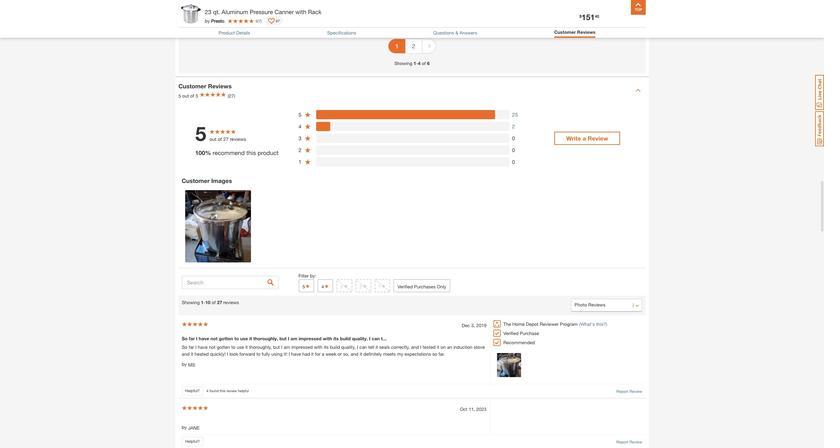 Task type: describe. For each thing, give the bounding box(es) containing it.
1 vertical spatial customer
[[178, 82, 206, 90]]

23 qt. aluminum pressure canner with rack
[[205, 8, 321, 15]]

star symbol image for 1
[[381, 284, 386, 289]]

helpful for 31 found this answer helpful
[[250, 8, 261, 13]]

3 inside button
[[341, 284, 343, 290]]

0 horizontal spatial 27
[[217, 300, 222, 306]]

report for oct 11, 2023
[[616, 440, 628, 445]]

25
[[512, 112, 518, 118]]

report review button for dec 3, 2019
[[616, 389, 642, 395]]

write a review button
[[554, 132, 620, 145]]

(27)
[[228, 93, 235, 99]]

Search text field
[[182, 276, 279, 289]]

1 vertical spatial its
[[324, 345, 329, 350]]

4 button
[[318, 280, 333, 293]]

0 vertical spatial 3
[[299, 135, 301, 141]]

1 horizontal spatial am
[[291, 336, 297, 342]]

product details
[[219, 30, 250, 35]]

showing 1 - 4 of 6
[[394, 61, 430, 66]]

verified purchases only button
[[394, 280, 450, 293]]

heated
[[195, 352, 209, 357]]

1 vertical spatial but
[[273, 345, 280, 350]]

baton
[[223, 13, 237, 19]]

live chat image
[[815, 75, 824, 110]]

tested
[[423, 345, 436, 350]]

1 vertical spatial with
[[323, 336, 332, 342]]

rouge
[[238, 13, 253, 19]]

0 vertical spatial gotten
[[219, 336, 233, 342]]

2 right "product" at left
[[299, 147, 301, 153]]

specifications
[[327, 30, 356, 35]]

10
[[205, 300, 210, 306]]

5 inside button
[[302, 284, 305, 290]]

n baton rouge
[[217, 13, 253, 19]]

or
[[338, 352, 342, 357]]

diy
[[573, 17, 582, 23]]

2 button inside navigation
[[405, 39, 422, 53]]

by for by presto
[[205, 18, 210, 24]]

dec 3, 2019
[[462, 323, 487, 329]]

(
[[256, 19, 257, 23]]

70815 button
[[271, 13, 294, 19]]

purchases
[[414, 284, 436, 290]]

1 vertical spatial out
[[210, 137, 216, 142]]

pressure
[[250, 8, 273, 15]]

induction
[[453, 345, 472, 350]]

review
[[227, 389, 237, 393]]

product
[[258, 149, 278, 157]]

0 vertical spatial report
[[620, 9, 634, 14]]

program
[[560, 322, 578, 327]]

recommend
[[213, 149, 245, 157]]

1 horizontal spatial reviews
[[577, 29, 596, 35]]

found for 4
[[209, 389, 219, 393]]

%
[[205, 149, 211, 157]]

filter
[[299, 273, 309, 279]]

write a review
[[566, 135, 608, 142]]

1 vertical spatial far
[[189, 345, 194, 350]]

questions & answers
[[433, 30, 477, 35]]

by ms
[[182, 362, 195, 368]]

4 inside button
[[321, 284, 324, 290]]

0 vertical spatial customer
[[554, 29, 576, 35]]

product image image
[[180, 3, 201, 25]]

0 horizontal spatial reviews
[[208, 82, 232, 90]]

an
[[447, 345, 452, 350]]

- for 4
[[416, 61, 418, 66]]

100 % recommend this product
[[195, 149, 278, 157]]

31
[[215, 8, 219, 13]]

caret image
[[635, 88, 641, 93]]

$ 151 40
[[579, 13, 599, 22]]

star symbol image for 5
[[305, 284, 310, 289]]

filter by:
[[299, 273, 316, 279]]

1 vertical spatial to
[[231, 345, 235, 350]]

0 vertical spatial but
[[279, 336, 287, 342]]

0 vertical spatial can
[[372, 336, 380, 342]]

by for by jane
[[182, 425, 187, 431]]

2 horizontal spatial this
[[246, 149, 256, 157]]

0 vertical spatial build
[[340, 336, 351, 342]]

by:
[[310, 273, 316, 279]]

$
[[579, 14, 582, 19]]

ms
[[188, 362, 195, 368]]

2 vertical spatial customer
[[182, 177, 210, 185]]

out of 27 reviews
[[210, 137, 246, 142]]

this?)
[[596, 322, 607, 327]]

the home depot logo image
[[180, 5, 201, 26]]

showing 1 - 10 of 27 reviews
[[182, 300, 239, 306]]

0 vertical spatial have
[[199, 336, 209, 342]]

rack
[[308, 8, 321, 15]]

1 vertical spatial not
[[209, 345, 216, 350]]

verified purchase
[[503, 331, 539, 337]]

helpful? for report review
[[185, 389, 200, 394]]

look
[[229, 352, 238, 357]]

What can we help you find today? search field
[[306, 9, 486, 23]]

so far i have not gotten to use it thoroughly, but i am impressed with its build quality. i can t... so far i have not gotten to use it thoroughly, but i am impressed with its build quality. i can tell it seals correctly, and i tested it on an induction stove and it heated quickly! i look forward to fully using it!   i have had it for a week or so, and it definitely meets my expectations so far.
[[182, 336, 485, 357]]

2023
[[476, 407, 487, 413]]

1 horizontal spatial customer reviews
[[554, 29, 596, 35]]

a inside button
[[583, 135, 586, 142]]

1 vertical spatial build
[[330, 345, 340, 350]]

0 vertical spatial to
[[234, 336, 239, 342]]

3,
[[471, 323, 475, 329]]

report for dec 3, 2019
[[616, 389, 628, 394]]

1 inside 1 button
[[379, 284, 381, 290]]

oct
[[460, 407, 467, 413]]

by for by ms
[[182, 362, 187, 367]]

0 vertical spatial use
[[240, 336, 248, 342]]

t...
[[381, 336, 386, 342]]

n
[[217, 13, 221, 19]]

2 vertical spatial helpful? button
[[182, 437, 203, 447]]

showing for showing 1 - 10 of 27 reviews
[[182, 300, 200, 306]]

product
[[219, 30, 235, 35]]

0 for 2
[[512, 147, 515, 153]]

fully
[[262, 352, 270, 357]]

by jane
[[182, 425, 200, 431]]

5 out of 5
[[178, 93, 198, 99]]

&
[[455, 30, 458, 35]]

aluminum
[[222, 8, 248, 15]]

( 27 )
[[256, 19, 262, 23]]

0 vertical spatial not
[[210, 336, 218, 342]]

1 vertical spatial use
[[237, 345, 244, 350]]

0 vertical spatial quality.
[[352, 336, 368, 342]]

answers
[[459, 30, 477, 35]]

1 horizontal spatial with
[[314, 345, 323, 350]]

forward
[[239, 352, 255, 357]]

0 vertical spatial thoroughly,
[[253, 336, 278, 342]]

my
[[397, 352, 403, 357]]

(what's this?) link
[[579, 321, 607, 328]]

purchase
[[520, 331, 539, 337]]

0 horizontal spatial am
[[284, 345, 290, 350]]

top button
[[631, 0, 646, 15]]

feedback link image
[[815, 111, 824, 147]]

details
[[236, 30, 250, 35]]

dec
[[462, 323, 470, 329]]

31 found this answer helpful
[[215, 8, 261, 13]]

customer images
[[182, 177, 232, 185]]

0 vertical spatial with
[[295, 8, 306, 15]]

1 vertical spatial thoroughly,
[[249, 345, 272, 350]]

on
[[441, 345, 446, 350]]

answer
[[237, 8, 249, 13]]

1 vertical spatial reviews
[[223, 300, 239, 306]]

0 vertical spatial far
[[189, 336, 195, 342]]

expectations
[[405, 352, 431, 357]]

5 button
[[299, 280, 314, 293]]

star symbol image for 2
[[362, 284, 367, 289]]



Task type: locate. For each thing, give the bounding box(es) containing it.
0 vertical spatial out
[[182, 93, 189, 99]]

1 vertical spatial by
[[182, 362, 187, 367]]

it
[[249, 336, 252, 342], [245, 345, 248, 350], [375, 345, 378, 350], [437, 345, 439, 350], [191, 352, 193, 357], [311, 352, 314, 357], [360, 352, 362, 357]]

but up it!
[[279, 336, 287, 342]]

helpful for 4 found this review helpful
[[238, 389, 249, 393]]

customer up 5 out of 5
[[178, 82, 206, 90]]

but up using
[[273, 345, 280, 350]]

5 star icon image from the top
[[305, 159, 311, 165]]

1 0 from the top
[[512, 135, 515, 141]]

1 vertical spatial report
[[616, 389, 628, 394]]

0 horizontal spatial its
[[324, 345, 329, 350]]

star icon image for 4
[[305, 123, 311, 130]]

build up week
[[330, 345, 340, 350]]

report
[[620, 9, 634, 14], [616, 389, 628, 394], [616, 440, 628, 445]]

0 vertical spatial 27
[[257, 19, 261, 23]]

verified inside button
[[398, 284, 413, 290]]

report button
[[620, 8, 634, 15]]

star icon image for 5
[[305, 112, 311, 118]]

have
[[199, 336, 209, 342], [198, 345, 208, 350], [291, 352, 301, 357]]

2 vertical spatial with
[[314, 345, 323, 350]]

star symbol image
[[343, 284, 348, 289]]

reviews
[[577, 29, 596, 35], [208, 82, 232, 90]]

review for oct 11, 2023
[[629, 440, 642, 445]]

0 vertical spatial review
[[588, 135, 608, 142]]

a right for
[[322, 352, 324, 357]]

review for dec 3, 2019
[[629, 389, 642, 394]]

3 0 from the top
[[512, 159, 515, 165]]

star symbol image inside 5 button
[[305, 284, 310, 289]]

its up week
[[324, 345, 329, 350]]

home
[[512, 322, 525, 327]]

helpful? left qt.
[[194, 8, 208, 13]]

this left review
[[220, 389, 226, 393]]

97
[[276, 19, 280, 23]]

0 vertical spatial reviews
[[230, 137, 246, 142]]

with up week
[[323, 336, 332, 342]]

by inside "by ms"
[[182, 362, 187, 367]]

gotten up quickly!
[[217, 345, 230, 350]]

1 vertical spatial helpful? button
[[182, 387, 203, 396]]

0 horizontal spatial with
[[295, 8, 306, 15]]

reviewer
[[540, 322, 559, 327]]

for
[[315, 352, 321, 357]]

recommended
[[503, 340, 535, 346]]

helpful right review
[[238, 389, 249, 393]]

0 vertical spatial a
[[583, 135, 586, 142]]

2 inside navigation
[[412, 42, 415, 50]]

and right so,
[[351, 352, 358, 357]]

far up "by ms"
[[189, 345, 194, 350]]

0 vertical spatial helpful? button
[[190, 6, 212, 15]]

0 horizontal spatial showing
[[182, 300, 200, 306]]

6
[[427, 61, 430, 66]]

this
[[230, 8, 236, 13], [246, 149, 256, 157], [220, 389, 226, 393]]

- down search text field at the left bottom of the page
[[204, 300, 205, 306]]

2 vertical spatial by
[[182, 425, 187, 431]]

build
[[340, 336, 351, 342], [330, 345, 340, 350]]

4 star symbol image from the left
[[381, 284, 386, 289]]

the
[[503, 322, 511, 327]]

0 vertical spatial report review
[[616, 389, 642, 394]]

by down 23
[[205, 18, 210, 24]]

star symbol image
[[305, 284, 310, 289], [324, 284, 329, 289], [362, 284, 367, 289], [381, 284, 386, 289]]

report review button
[[616, 389, 642, 395], [616, 440, 642, 446]]

reviews down search text field at the left bottom of the page
[[223, 300, 239, 306]]

1 horizontal spatial verified
[[503, 331, 519, 337]]

1 vertical spatial quality.
[[341, 345, 356, 350]]

use up look
[[237, 345, 244, 350]]

showing
[[394, 61, 412, 66], [182, 300, 200, 306]]

this left "product" at left
[[246, 149, 256, 157]]

can left t... on the bottom left of the page
[[372, 336, 380, 342]]

0 horizontal spatial found
[[209, 389, 219, 393]]

its up or
[[333, 336, 339, 342]]

2 down 25
[[512, 123, 515, 130]]

1 horizontal spatial can
[[372, 336, 380, 342]]

1 vertical spatial report review
[[616, 440, 642, 445]]

a right write
[[583, 135, 586, 142]]

reviews
[[230, 137, 246, 142], [223, 300, 239, 306]]

click to redirect to view my cart page image
[[628, 8, 636, 16]]

helpful? for report
[[194, 8, 208, 13]]

helpful up (
[[250, 8, 261, 13]]

2 right star symbol image at the bottom
[[360, 284, 362, 290]]

1 vertical spatial impressed
[[291, 345, 313, 350]]

far up the heated at the left of page
[[189, 336, 195, 342]]

use up forward
[[240, 336, 248, 342]]

oct 11, 2023
[[460, 407, 487, 413]]

2 star icon image from the top
[[305, 123, 311, 130]]

by left jane
[[182, 425, 187, 431]]

quality. up so,
[[341, 345, 356, 350]]

had
[[302, 352, 310, 357]]

1 vertical spatial customer reviews
[[178, 82, 232, 90]]

far
[[189, 336, 195, 342], [189, 345, 194, 350]]

stove
[[474, 345, 485, 350]]

0 vertical spatial verified
[[398, 284, 413, 290]]

0 horizontal spatial out
[[182, 93, 189, 99]]

showing down the 2 navigation
[[394, 61, 412, 66]]

customer down diy
[[554, 29, 576, 35]]

1 vertical spatial showing
[[182, 300, 200, 306]]

0 horizontal spatial helpful
[[238, 389, 249, 393]]

showing left 10
[[182, 300, 200, 306]]

27 down pressure
[[257, 19, 261, 23]]

1 horizontal spatial a
[[583, 135, 586, 142]]

quality. up the definitely
[[352, 336, 368, 342]]

0 vertical spatial customer reviews
[[554, 29, 596, 35]]

0 horizontal spatial 3
[[299, 135, 301, 141]]

out
[[182, 93, 189, 99], [210, 137, 216, 142]]

0 vertical spatial found
[[220, 8, 229, 13]]

1 report review from the top
[[616, 389, 642, 394]]

2 button up showing 1 - 4 of 6
[[405, 39, 422, 53]]

star icon image
[[305, 112, 311, 118], [305, 123, 311, 130], [305, 135, 311, 142], [305, 147, 311, 154], [305, 159, 311, 165]]

helpful?
[[194, 8, 208, 13], [185, 389, 200, 394], [185, 439, 200, 444]]

of
[[422, 61, 426, 66], [190, 93, 194, 99], [218, 137, 222, 142], [212, 300, 216, 306]]

1 vertical spatial gotten
[[217, 345, 230, 350]]

2 0 from the top
[[512, 147, 515, 153]]

not
[[210, 336, 218, 342], [209, 345, 216, 350]]

1 vertical spatial reviews
[[208, 82, 232, 90]]

0 vertical spatial -
[[416, 61, 418, 66]]

1 vertical spatial helpful
[[238, 389, 249, 393]]

2 button right star symbol image at the bottom
[[356, 280, 371, 293]]

using
[[271, 352, 282, 357]]

1 horizontal spatial out
[[210, 137, 216, 142]]

so
[[432, 352, 437, 357]]

2 button
[[405, 39, 422, 53], [356, 280, 371, 293]]

but
[[279, 336, 287, 342], [273, 345, 280, 350]]

100
[[195, 149, 205, 157]]

jane button
[[188, 425, 200, 432]]

1 vertical spatial 2 button
[[356, 280, 371, 293]]

verified down the the at the bottom
[[503, 331, 519, 337]]

2 vertical spatial 0
[[512, 159, 515, 165]]

1 vertical spatial this
[[246, 149, 256, 157]]

customer reviews down diy
[[554, 29, 596, 35]]

2 horizontal spatial with
[[323, 336, 332, 342]]

verified
[[398, 284, 413, 290], [503, 331, 519, 337]]

23
[[205, 8, 211, 15]]

its
[[333, 336, 339, 342], [324, 345, 329, 350]]

verified for verified purchases only
[[398, 284, 413, 290]]

1 button
[[375, 280, 390, 293]]

2 vertical spatial have
[[291, 352, 301, 357]]

by left ms button
[[182, 362, 187, 367]]

display image
[[268, 18, 275, 25]]

2 vertical spatial to
[[256, 352, 260, 357]]

2
[[412, 42, 415, 50], [512, 123, 515, 130], [299, 147, 301, 153], [360, 284, 362, 290]]

4 star icon image from the top
[[305, 147, 311, 154]]

3 star icon image from the top
[[305, 135, 311, 142]]

0 for 3
[[512, 135, 515, 141]]

star symbol image inside 1 button
[[381, 284, 386, 289]]

40
[[595, 14, 599, 19]]

0 horizontal spatial this
[[220, 389, 226, 393]]

customer
[[554, 29, 576, 35], [178, 82, 206, 90], [182, 177, 210, 185]]

can
[[372, 336, 380, 342], [359, 345, 367, 350]]

helpful? button
[[190, 6, 212, 15], [182, 387, 203, 396], [182, 437, 203, 447]]

1 so from the top
[[182, 336, 188, 342]]

1 horizontal spatial helpful
[[250, 8, 261, 13]]

0 vertical spatial helpful?
[[194, 8, 208, 13]]

0 horizontal spatial customer reviews
[[178, 82, 232, 90]]

with up for
[[314, 345, 323, 350]]

reviews up the (27)
[[208, 82, 232, 90]]

reviews down diy
[[577, 29, 596, 35]]

0 vertical spatial impressed
[[299, 336, 322, 342]]

this for answer
[[230, 8, 236, 13]]

1 horizontal spatial -
[[416, 61, 418, 66]]

meets
[[383, 352, 396, 357]]

verified purchases only
[[398, 284, 446, 290]]

2 so from the top
[[182, 345, 187, 350]]

1 vertical spatial 27
[[223, 137, 229, 142]]

2 report review from the top
[[616, 440, 642, 445]]

3
[[299, 135, 301, 141], [341, 284, 343, 290]]

seals
[[379, 345, 390, 350]]

2 report review button from the top
[[616, 440, 642, 446]]

star icon image for 2
[[305, 147, 311, 154]]

0 vertical spatial report review button
[[616, 389, 642, 395]]

1 horizontal spatial showing
[[394, 61, 412, 66]]

1 report review button from the top
[[616, 389, 642, 395]]

customer reviews
[[554, 29, 596, 35], [178, 82, 232, 90]]

customer reviews up 5 out of 5
[[178, 82, 232, 90]]

4 found this review helpful
[[206, 389, 249, 393]]

helpful
[[250, 8, 261, 13], [238, 389, 249, 393]]

report review button for oct 11, 2023
[[616, 440, 642, 446]]

a
[[583, 135, 586, 142], [322, 352, 324, 357]]

0 horizontal spatial -
[[204, 300, 205, 306]]

verified left purchases
[[398, 284, 413, 290]]

use
[[240, 336, 248, 342], [237, 345, 244, 350]]

1 vertical spatial report review button
[[616, 440, 642, 446]]

1 horizontal spatial its
[[333, 336, 339, 342]]

0 vertical spatial its
[[333, 336, 339, 342]]

far.
[[438, 352, 445, 357]]

1 star symbol image from the left
[[305, 284, 310, 289]]

0 vertical spatial this
[[230, 8, 236, 13]]

2 vertical spatial review
[[629, 440, 642, 445]]

2 star symbol image from the left
[[324, 284, 329, 289]]

star symbol image for 4
[[324, 284, 329, 289]]

product details button
[[219, 30, 250, 35], [219, 30, 250, 35]]

- left 6
[[416, 61, 418, 66]]

3 star symbol image from the left
[[362, 284, 367, 289]]

so,
[[343, 352, 349, 357]]

week
[[326, 352, 336, 357]]

with left rack
[[295, 8, 306, 15]]

(what's this?)
[[579, 322, 607, 327]]

this left answer at the top
[[230, 8, 236, 13]]

0 vertical spatial 2 button
[[405, 39, 422, 53]]

0 vertical spatial 0
[[512, 135, 515, 141]]

27 up recommend
[[223, 137, 229, 142]]

showing for showing 1 - 4 of 6
[[394, 61, 412, 66]]

review inside button
[[588, 135, 608, 142]]

presto
[[211, 18, 224, 24]]

verified for verified purchase
[[503, 331, 519, 337]]

jane
[[188, 426, 200, 431]]

2 up showing 1 - 4 of 6
[[412, 42, 415, 50]]

this for review
[[220, 389, 226, 393]]

a inside so far i have not gotten to use it thoroughly, but i am impressed with its build quality. i can t... so far i have not gotten to use it thoroughly, but i am impressed with its build quality. i can tell it seals correctly, and i tested it on an induction stove and it heated quickly! i look forward to fully using it!   i have had it for a week or so, and it definitely meets my expectations so far.
[[322, 352, 324, 357]]

0 vertical spatial so
[[182, 336, 188, 342]]

found left review
[[209, 389, 219, 393]]

27 right 10
[[217, 300, 222, 306]]

star icon image for 1
[[305, 159, 311, 165]]

1 star icon image from the top
[[305, 112, 311, 118]]

canner
[[275, 8, 294, 15]]

1 horizontal spatial 27
[[223, 137, 229, 142]]

by presto
[[205, 18, 224, 24]]

found for 31
[[220, 8, 229, 13]]

2019
[[476, 323, 487, 329]]

1 vertical spatial can
[[359, 345, 367, 350]]

helpful? button left qt.
[[190, 6, 212, 15]]

2 horizontal spatial 27
[[257, 19, 261, 23]]

1 horizontal spatial 3
[[341, 284, 343, 290]]

write
[[566, 135, 581, 142]]

0 vertical spatial showing
[[394, 61, 412, 66]]

0 vertical spatial by
[[205, 18, 210, 24]]

1 vertical spatial -
[[204, 300, 205, 306]]

0 horizontal spatial can
[[359, 345, 367, 350]]

97 button
[[265, 16, 283, 26]]

1 horizontal spatial and
[[351, 352, 358, 357]]

151
[[582, 13, 595, 22]]

1 vertical spatial verified
[[503, 331, 519, 337]]

- for 10
[[204, 300, 205, 306]]

specifications button
[[327, 30, 356, 35], [327, 30, 356, 35]]

and up expectations
[[411, 345, 419, 350]]

report review for 2023
[[616, 440, 642, 445]]

helpful? down ms button
[[185, 389, 200, 394]]

2 navigation
[[388, 34, 436, 60]]

1 vertical spatial a
[[322, 352, 324, 357]]

star symbol image inside 4 button
[[324, 284, 329, 289]]

build up so,
[[340, 336, 351, 342]]

2 vertical spatial helpful?
[[185, 439, 200, 444]]

gotten up look
[[219, 336, 233, 342]]

0 horizontal spatial and
[[182, 352, 190, 357]]

0 horizontal spatial verified
[[398, 284, 413, 290]]

helpful? button down ms button
[[182, 387, 203, 396]]

quickly!
[[210, 352, 226, 357]]

0 for 1
[[512, 159, 515, 165]]

questions
[[433, 30, 454, 35]]

it!
[[284, 352, 287, 357]]

helpful? button for report
[[190, 6, 212, 15]]

helpful? button down jane button
[[182, 437, 203, 447]]

helpful? down jane button
[[185, 439, 200, 444]]

reviews up the 100 % recommend this product
[[230, 137, 246, 142]]

1 horizontal spatial found
[[220, 8, 229, 13]]

1 vertical spatial so
[[182, 345, 187, 350]]

found right 31
[[220, 8, 229, 13]]

customer reviews button
[[554, 29, 596, 36], [554, 29, 596, 35]]

and up "by ms"
[[182, 352, 190, 357]]

can left 'tell' at the bottom left of the page
[[359, 345, 367, 350]]

only
[[437, 284, 446, 290]]

2 horizontal spatial and
[[411, 345, 419, 350]]

customer left images
[[182, 177, 210, 185]]

tell
[[368, 345, 374, 350]]

by inside by jane
[[182, 425, 187, 431]]

report review for 2019
[[616, 389, 642, 394]]

0 horizontal spatial 2 button
[[356, 280, 371, 293]]

helpful? button for report review
[[182, 387, 203, 396]]

star icon image for 3
[[305, 135, 311, 142]]

1 vertical spatial have
[[198, 345, 208, 350]]



Task type: vqa. For each thing, say whether or not it's contained in the screenshot.
Report to the middle
yes



